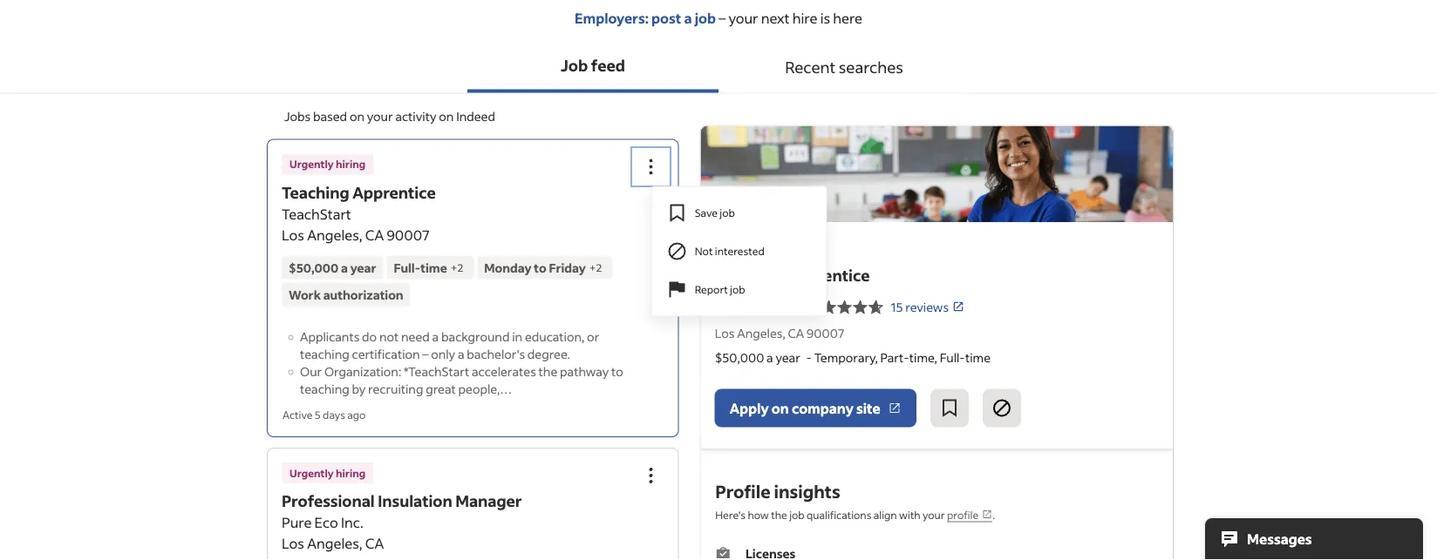 Task type: describe. For each thing, give the bounding box(es) containing it.
0 horizontal spatial time
[[421, 260, 447, 276]]

our
[[300, 364, 322, 380]]

a up "only"
[[432, 329, 439, 345]]

2 teaching from the top
[[300, 382, 350, 397]]

90007 inside teachstart los angeles, ca 90007
[[387, 226, 430, 244]]

feed
[[591, 55, 625, 75]]

profile link
[[947, 508, 992, 522]]

a right post
[[684, 9, 692, 27]]

year for $50,000 a year
[[350, 260, 376, 276]]

job feed
[[561, 55, 625, 75]]

$50,000 a year
[[289, 260, 376, 276]]

insights
[[774, 480, 840, 503]]

apply
[[730, 399, 769, 417]]

job feed button
[[467, 41, 719, 93]]

active
[[283, 409, 313, 422]]

hire
[[793, 9, 818, 27]]

los angeles, ca 90007
[[715, 326, 844, 341]]

friday
[[549, 260, 586, 276]]

1 teaching from the top
[[300, 347, 350, 362]]

background
[[441, 329, 510, 345]]

4.8 out of 5 stars. link to 15 company reviews (opens in a new tab) image
[[806, 297, 884, 318]]

active 5 days ago
[[283, 409, 366, 422]]

1 vertical spatial the
[[771, 508, 787, 522]]

1 vertical spatial los
[[715, 326, 735, 341]]

hiring for professional
[[336, 467, 366, 480]]

los inside teachstart los angeles, ca 90007
[[282, 226, 304, 244]]

*teachstart
[[404, 364, 469, 380]]

need
[[401, 329, 430, 345]]

degree.
[[528, 347, 570, 362]]

interested
[[715, 245, 765, 258]]

post
[[652, 9, 681, 27]]

eco
[[314, 514, 338, 532]]

accelerates
[[472, 364, 536, 380]]

education,
[[525, 329, 585, 345]]

recent
[[785, 57, 836, 77]]

0 vertical spatial to
[[534, 260, 547, 276]]

by
[[352, 382, 366, 397]]

5
[[315, 409, 321, 422]]

jobs
[[284, 109, 311, 124]]

.
[[992, 508, 995, 522]]

report
[[695, 283, 728, 297]]

recruiting
[[368, 382, 423, 397]]

not interested image
[[991, 398, 1012, 419]]

employers: post a job link
[[575, 9, 716, 27]]

job inside save job button
[[720, 206, 735, 220]]

1 vertical spatial full-
[[940, 350, 966, 366]]

inc.
[[341, 514, 363, 532]]

15 reviews link
[[891, 299, 965, 315]]

-
[[806, 350, 812, 366]]

full-time + 2
[[394, 260, 463, 276]]

authorization
[[323, 287, 404, 303]]

ca inside pure eco inc. los angeles, ca
[[365, 535, 384, 553]]

a down los angeles, ca 90007
[[767, 350, 773, 366]]

job down insights
[[789, 508, 804, 522]]

great
[[426, 382, 456, 397]]

1 vertical spatial time
[[966, 350, 991, 366]]

searches
[[839, 57, 903, 77]]

here's
[[715, 508, 745, 522]]

tab list containing job feed
[[0, 41, 1437, 94]]

report job button
[[653, 271, 826, 309]]

next
[[761, 9, 790, 27]]

pure eco inc. los angeles, ca
[[282, 514, 384, 553]]

to inside applicants do not need a background in education, or teaching certification – only a bachelor's degree. our organization: *teachstart accelerates the pathway to teaching by recruiting great people,…
[[611, 364, 623, 380]]

monday
[[484, 260, 532, 276]]

bachelor's
[[467, 347, 525, 362]]

0 vertical spatial –
[[716, 9, 729, 27]]

organization:
[[324, 364, 401, 380]]

activity
[[395, 109, 437, 124]]

not
[[379, 329, 399, 345]]

0 horizontal spatial apprentice
[[353, 182, 436, 202]]

based
[[313, 109, 347, 124]]

job inside the report job button
[[730, 283, 745, 297]]

not interested button
[[653, 232, 826, 271]]

recent searches
[[785, 57, 903, 77]]

on inside popup button
[[772, 399, 789, 417]]

do
[[362, 329, 377, 345]]

1 horizontal spatial teaching apprentice
[[715, 265, 870, 285]]

angeles, inside pure eco inc. los angeles, ca
[[307, 535, 362, 553]]

jobs based on your activity on indeed
[[284, 109, 495, 124]]

1 vertical spatial ca
[[788, 326, 804, 341]]

2 horizontal spatial your
[[922, 508, 945, 522]]

save
[[695, 206, 718, 220]]

time,
[[910, 350, 938, 366]]

is
[[820, 9, 830, 27]]

employers: post a job
[[575, 9, 716, 27]]

site
[[856, 399, 881, 417]]

ca inside teachstart los angeles, ca 90007
[[365, 226, 384, 244]]

15
[[891, 299, 903, 315]]

2 inside full-time + 2
[[457, 261, 463, 274]]

pure
[[282, 514, 312, 532]]

people,…
[[458, 382, 512, 397]]

manager
[[455, 491, 522, 512]]

how
[[747, 508, 769, 522]]

here's how the job qualifications align with your
[[715, 508, 947, 522]]



Task type: locate. For each thing, give the bounding box(es) containing it.
1 vertical spatial to
[[611, 364, 623, 380]]

los up $50,000 a year
[[282, 226, 304, 244]]

1 vertical spatial hiring
[[336, 467, 366, 480]]

teachstart inside teachstart los angeles, ca 90007
[[282, 205, 351, 223]]

teaching down interested
[[715, 265, 783, 285]]

1 horizontal spatial year
[[776, 350, 801, 366]]

+
[[451, 261, 457, 274], [589, 261, 596, 274]]

teaching apprentice up teachstart los angeles, ca 90007
[[282, 182, 436, 202]]

los down teachstart link
[[715, 326, 735, 341]]

0 vertical spatial teaching
[[300, 347, 350, 362]]

messages button
[[1205, 519, 1423, 561]]

your right with
[[922, 508, 945, 522]]

0 vertical spatial $50,000
[[289, 260, 339, 276]]

1 vertical spatial year
[[776, 350, 801, 366]]

los inside pure eco inc. los angeles, ca
[[282, 535, 304, 553]]

2 + from the left
[[589, 261, 596, 274]]

the down degree.
[[539, 364, 558, 380]]

year for $50,000 a year - temporary, part-time, full-time
[[776, 350, 801, 366]]

0 vertical spatial teachstart
[[282, 205, 351, 223]]

year up authorization
[[350, 260, 376, 276]]

urgently hiring up professional
[[290, 467, 366, 480]]

0 vertical spatial los
[[282, 226, 304, 244]]

2 urgently hiring from the top
[[290, 467, 366, 480]]

+ inside monday to friday + 2
[[589, 261, 596, 274]]

1 horizontal spatial 90007
[[807, 326, 844, 341]]

applicants do not need a background in education, or teaching certification – only a bachelor's degree. our organization: *teachstart accelerates the pathway to teaching by recruiting great people,…
[[300, 329, 623, 397]]

a right "only"
[[458, 347, 464, 362]]

1 horizontal spatial –
[[716, 9, 729, 27]]

0 vertical spatial your
[[729, 9, 758, 27]]

0 vertical spatial angeles,
[[307, 226, 362, 244]]

los down pure
[[282, 535, 304, 553]]

2 vertical spatial ca
[[365, 535, 384, 553]]

1 vertical spatial teaching apprentice
[[715, 265, 870, 285]]

tab list
[[0, 41, 1437, 94]]

job
[[561, 55, 588, 75]]

urgently up professional
[[290, 467, 334, 480]]

$50,000
[[289, 260, 339, 276], [715, 350, 764, 366]]

– left next
[[716, 9, 729, 27]]

angeles, inside teachstart los angeles, ca 90007
[[307, 226, 362, 244]]

with
[[899, 508, 920, 522]]

work authorization
[[289, 287, 404, 303]]

urgently hiring for teaching
[[290, 157, 366, 171]]

1 urgently hiring from the top
[[290, 157, 366, 171]]

0 horizontal spatial 2
[[457, 261, 463, 274]]

0 horizontal spatial to
[[534, 260, 547, 276]]

the inside applicants do not need a background in education, or teaching certification – only a bachelor's degree. our organization: *teachstart accelerates the pathway to teaching by recruiting great people,…
[[539, 364, 558, 380]]

+ left monday
[[451, 261, 457, 274]]

job actions menu is collapsed image
[[641, 466, 662, 487]]

– inside applicants do not need a background in education, or teaching certification – only a bachelor's degree. our organization: *teachstart accelerates the pathway to teaching by recruiting great people,…
[[422, 347, 429, 362]]

save job button
[[653, 194, 826, 232]]

1 vertical spatial teachstart
[[715, 299, 776, 315]]

teachstart logo image
[[701, 126, 1173, 222], [715, 206, 767, 259]]

ca down teachstart link
[[788, 326, 804, 341]]

urgently for teaching apprentice
[[290, 157, 334, 171]]

or
[[587, 329, 599, 345]]

1 + from the left
[[451, 261, 457, 274]]

1 vertical spatial urgently hiring
[[290, 467, 366, 480]]

job up teachstart link
[[730, 283, 745, 297]]

0 horizontal spatial the
[[539, 364, 558, 380]]

apprentice up 4.8 out of 5 stars. link to 15 company reviews (opens in a new tab) image
[[786, 265, 870, 285]]

report job
[[695, 283, 745, 297]]

apprentice
[[353, 182, 436, 202], [786, 265, 870, 285]]

here
[[833, 9, 863, 27]]

time up need
[[421, 260, 447, 276]]

teachstart for teachstart los angeles, ca 90007
[[282, 205, 351, 223]]

professional insulation manager button
[[282, 491, 522, 512]]

0 horizontal spatial full-
[[394, 260, 421, 276]]

to right 'pathway'
[[611, 364, 623, 380]]

los
[[282, 226, 304, 244], [715, 326, 735, 341], [282, 535, 304, 553]]

on right based
[[350, 109, 365, 124]]

1 vertical spatial apprentice
[[786, 265, 870, 285]]

year left "-"
[[776, 350, 801, 366]]

0 horizontal spatial teaching
[[282, 182, 349, 202]]

reviews
[[906, 299, 949, 315]]

full- right time,
[[940, 350, 966, 366]]

0 vertical spatial apprentice
[[353, 182, 436, 202]]

part-
[[881, 350, 910, 366]]

1 vertical spatial teaching
[[300, 382, 350, 397]]

+ inside full-time + 2
[[451, 261, 457, 274]]

temporary,
[[814, 350, 878, 366]]

urgently hiring
[[290, 157, 366, 171], [290, 467, 366, 480]]

0 vertical spatial full-
[[394, 260, 421, 276]]

0 vertical spatial urgently hiring
[[290, 157, 366, 171]]

+ right friday
[[589, 261, 596, 274]]

angeles, down the eco
[[307, 535, 362, 553]]

on
[[350, 109, 365, 124], [439, 109, 454, 124], [772, 399, 789, 417]]

apprentice up teachstart los angeles, ca 90007
[[353, 182, 436, 202]]

not interested
[[695, 245, 765, 258]]

urgently hiring up teaching apprentice button
[[290, 157, 366, 171]]

0 vertical spatial hiring
[[336, 157, 366, 171]]

days
[[323, 409, 345, 422]]

0 vertical spatial 90007
[[387, 226, 430, 244]]

1 vertical spatial –
[[422, 347, 429, 362]]

teachstart link
[[715, 298, 792, 317]]

2 horizontal spatial on
[[772, 399, 789, 417]]

– left "only"
[[422, 347, 429, 362]]

teaching apprentice group
[[632, 148, 827, 317]]

apply on company site
[[730, 399, 881, 417]]

hiring up professional
[[336, 467, 366, 480]]

align
[[873, 508, 897, 522]]

job right save
[[720, 206, 735, 220]]

not
[[695, 245, 713, 258]]

a up work authorization
[[341, 260, 348, 276]]

2 vertical spatial angeles,
[[307, 535, 362, 553]]

to left friday
[[534, 260, 547, 276]]

90007 up full-time + 2
[[387, 226, 430, 244]]

the right how
[[771, 508, 787, 522]]

2 hiring from the top
[[336, 467, 366, 480]]

0 vertical spatial urgently
[[290, 157, 334, 171]]

$50,000 for $50,000 a year
[[289, 260, 339, 276]]

1 vertical spatial $50,000
[[715, 350, 764, 366]]

0 horizontal spatial 90007
[[387, 226, 430, 244]]

save job
[[695, 206, 735, 220]]

$50,000 for $50,000 a year - temporary, part-time, full-time
[[715, 350, 764, 366]]

ago
[[347, 409, 366, 422]]

teaching down applicants
[[300, 347, 350, 362]]

your left next
[[729, 9, 758, 27]]

teachstart down report job
[[715, 299, 776, 315]]

1 horizontal spatial teaching
[[715, 265, 783, 285]]

ca down professional insulation manager at the left bottom of the page
[[365, 535, 384, 553]]

2 2 from the left
[[596, 261, 602, 274]]

profile
[[947, 508, 978, 522]]

pathway
[[560, 364, 609, 380]]

teaching up teachstart los angeles, ca 90007
[[282, 182, 349, 202]]

a
[[684, 9, 692, 27], [341, 260, 348, 276], [432, 329, 439, 345], [458, 347, 464, 362], [767, 350, 773, 366]]

teachstart los angeles, ca 90007
[[282, 205, 430, 244]]

time right time,
[[966, 350, 991, 366]]

0 vertical spatial teaching apprentice
[[282, 182, 436, 202]]

$50,000 up work
[[289, 260, 339, 276]]

–
[[716, 9, 729, 27], [422, 347, 429, 362]]

only
[[431, 347, 455, 362]]

1 horizontal spatial apprentice
[[786, 265, 870, 285]]

your
[[729, 9, 758, 27], [367, 109, 393, 124], [922, 508, 945, 522]]

$50,000 down los angeles, ca 90007
[[715, 350, 764, 366]]

1 vertical spatial angeles,
[[737, 326, 786, 341]]

2 right friday
[[596, 261, 602, 274]]

urgently down the jobs
[[290, 157, 334, 171]]

angeles, down teachstart link
[[737, 326, 786, 341]]

0 horizontal spatial year
[[350, 260, 376, 276]]

apply on company site button
[[715, 389, 916, 428]]

1 horizontal spatial 2
[[596, 261, 602, 274]]

company
[[792, 399, 854, 417]]

2 vertical spatial los
[[282, 535, 304, 553]]

work
[[289, 287, 321, 303]]

indeed
[[456, 109, 495, 124]]

full- up authorization
[[394, 260, 421, 276]]

1 horizontal spatial full-
[[940, 350, 966, 366]]

certification
[[352, 347, 420, 362]]

profile
[[715, 480, 770, 503]]

teaching apprentice
[[282, 182, 436, 202], [715, 265, 870, 285]]

ca
[[365, 226, 384, 244], [788, 326, 804, 341], [365, 535, 384, 553]]

$50,000 a year - temporary, part-time, full-time
[[715, 350, 991, 366]]

profile insights
[[715, 480, 840, 503]]

1 horizontal spatial $50,000
[[715, 350, 764, 366]]

0 horizontal spatial your
[[367, 109, 393, 124]]

to
[[534, 260, 547, 276], [611, 364, 623, 380]]

1 vertical spatial teaching
[[715, 265, 783, 285]]

1 hiring from the top
[[336, 157, 366, 171]]

in
[[512, 329, 523, 345]]

monday to friday + 2
[[484, 260, 602, 276]]

1 urgently from the top
[[290, 157, 334, 171]]

1 horizontal spatial +
[[589, 261, 596, 274]]

teachstart for teachstart
[[715, 299, 776, 315]]

applicants
[[300, 329, 360, 345]]

15 reviews
[[891, 299, 949, 315]]

1 vertical spatial 90007
[[807, 326, 844, 341]]

1 horizontal spatial the
[[771, 508, 787, 522]]

0 vertical spatial ca
[[365, 226, 384, 244]]

0 vertical spatial teaching
[[282, 182, 349, 202]]

2 vertical spatial your
[[922, 508, 945, 522]]

1 2 from the left
[[457, 261, 463, 274]]

90007
[[387, 226, 430, 244], [807, 326, 844, 341]]

on left the "indeed"
[[439, 109, 454, 124]]

your left activity
[[367, 109, 393, 124]]

hiring up teaching apprentice button
[[336, 157, 366, 171]]

hiring for teaching
[[336, 157, 366, 171]]

save this job image
[[939, 398, 960, 419]]

urgently for professional insulation manager
[[290, 467, 334, 480]]

teachstart
[[282, 205, 351, 223], [715, 299, 776, 315]]

2 urgently from the top
[[290, 467, 334, 480]]

1 horizontal spatial teachstart
[[715, 299, 776, 315]]

messages
[[1247, 531, 1312, 549]]

ca down teaching apprentice button
[[365, 226, 384, 244]]

professional
[[282, 491, 375, 512]]

teaching
[[282, 182, 349, 202], [715, 265, 783, 285]]

teaching apprentice button
[[282, 182, 436, 202]]

qualifications
[[806, 508, 871, 522]]

urgently hiring for professional
[[290, 467, 366, 480]]

0 vertical spatial year
[[350, 260, 376, 276]]

job right post
[[695, 9, 716, 27]]

0 vertical spatial time
[[421, 260, 447, 276]]

0 horizontal spatial +
[[451, 261, 457, 274]]

0 vertical spatial the
[[539, 364, 558, 380]]

2 inside monday to friday + 2
[[596, 261, 602, 274]]

teachstart down teaching apprentice button
[[282, 205, 351, 223]]

2
[[457, 261, 463, 274], [596, 261, 602, 274]]

employers:
[[575, 9, 649, 27]]

job
[[695, 9, 716, 27], [720, 206, 735, 220], [730, 283, 745, 297], [789, 508, 804, 522]]

1 horizontal spatial on
[[439, 109, 454, 124]]

1 horizontal spatial to
[[611, 364, 623, 380]]

angeles, up $50,000 a year
[[307, 226, 362, 244]]

angeles,
[[307, 226, 362, 244], [737, 326, 786, 341], [307, 535, 362, 553]]

2 left monday
[[457, 261, 463, 274]]

0 horizontal spatial teaching apprentice
[[282, 182, 436, 202]]

0 horizontal spatial $50,000
[[289, 260, 339, 276]]

1 vertical spatial urgently
[[290, 467, 334, 480]]

1 horizontal spatial your
[[729, 9, 758, 27]]

0 horizontal spatial –
[[422, 347, 429, 362]]

1 horizontal spatial time
[[966, 350, 991, 366]]

teaching down our
[[300, 382, 350, 397]]

0 horizontal spatial teachstart
[[282, 205, 351, 223]]

teaching apprentice up teachstart link
[[715, 265, 870, 285]]

1 vertical spatial your
[[367, 109, 393, 124]]

on right apply
[[772, 399, 789, 417]]

year
[[350, 260, 376, 276], [776, 350, 801, 366]]

teaching
[[300, 347, 350, 362], [300, 382, 350, 397]]

job actions image
[[641, 157, 662, 177]]

90007 up "-"
[[807, 326, 844, 341]]

0 horizontal spatial on
[[350, 109, 365, 124]]



Task type: vqa. For each thing, say whether or not it's contained in the screenshot.
APPLICANTS DO NOT NEED A BACKGROUND IN EDUCATION, OR TEACHING CERTIFICATION – ONLY A BACHELOR'S DEGREE. OUR ORGANIZATION: *TEACHSTART ACCELERATES THE PATHWAY TO TEACHING BY RECRUITING GREAT PEOPLE,…
yes



